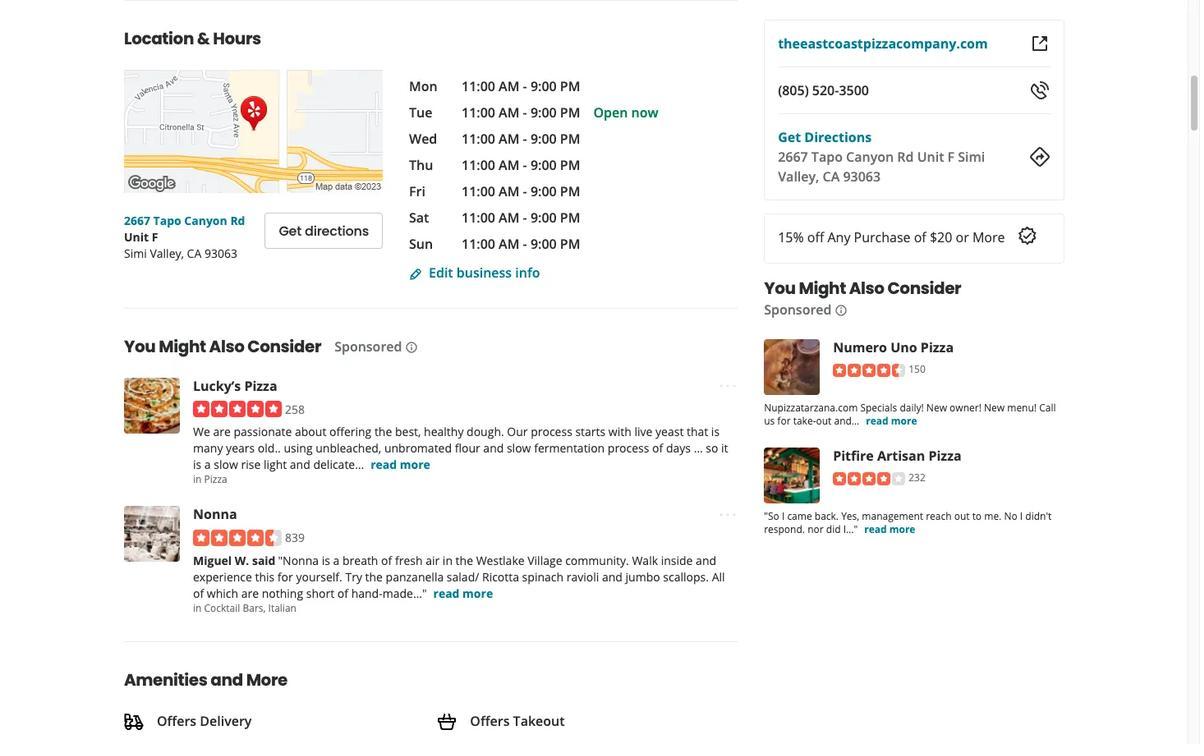 Task type: vqa. For each thing, say whether or not it's contained in the screenshot.
2nd the movie from right
no



Task type: locate. For each thing, give the bounding box(es) containing it.
simi down 2667 tapo canyon rd link
[[124, 246, 147, 261]]

experience
[[193, 569, 252, 585]]

offers takeout
[[470, 712, 565, 730]]

2667
[[778, 148, 808, 166], [124, 213, 150, 228]]

in
[[193, 473, 202, 487], [443, 553, 453, 569], [193, 601, 202, 615]]

jumbo
[[626, 569, 661, 585]]

2 new from the left
[[984, 401, 1005, 415]]

reach
[[926, 510, 952, 524]]

5 11:00 am - 9:00 pm from the top
[[462, 182, 581, 201]]

0 vertical spatial 4.5 star rating image
[[833, 364, 905, 377]]

3 pm from the top
[[560, 130, 581, 148]]

f inside get directions 2667 tapo canyon rd unit f simi valley, ca 93063
[[948, 148, 955, 166]]

read right i…"
[[864, 523, 887, 537]]

2 vertical spatial is
[[322, 553, 330, 569]]

am for sat
[[499, 209, 520, 227]]

5 star rating image
[[193, 401, 282, 418]]

get inside get directions link
[[279, 221, 302, 240]]

valley,
[[778, 168, 819, 186], [150, 246, 184, 261]]

1 horizontal spatial offers
[[470, 712, 510, 730]]

theeastcoastpizzacompany.com link
[[778, 35, 988, 53]]

more left reach
[[889, 523, 916, 537]]

1 vertical spatial 4.5 star rating image
[[193, 530, 282, 546]]

f up $20
[[948, 148, 955, 166]]

pitfire artisan pizza image
[[764, 448, 820, 504]]

are right we
[[213, 424, 231, 440]]

slow down years
[[214, 457, 238, 473]]

you
[[764, 277, 796, 300], [124, 335, 156, 358]]

now
[[632, 104, 659, 122]]

9:00
[[531, 77, 557, 95], [531, 104, 557, 122], [531, 130, 557, 148], [531, 156, 557, 174], [531, 182, 557, 201], [531, 209, 557, 227], [531, 235, 557, 253]]

24 directions v2 image
[[1031, 147, 1050, 167]]

pizza up 5 star rating image
[[244, 377, 277, 395]]

miguel w. said
[[193, 553, 276, 569]]

read
[[866, 414, 889, 428], [371, 457, 397, 473], [864, 523, 887, 537], [434, 586, 460, 601]]

2 horizontal spatial is
[[712, 424, 720, 440]]

2 11:00 from the top
[[462, 104, 496, 122]]

0 horizontal spatial offers
[[157, 712, 197, 730]]

delicate…
[[313, 457, 364, 473]]

9:00 for mon
[[531, 77, 557, 95]]

scallops.
[[664, 569, 709, 585]]

in right air
[[443, 553, 453, 569]]

0 vertical spatial 93063
[[843, 168, 881, 186]]

edit business info button
[[409, 264, 540, 282]]

consider down $20
[[888, 277, 961, 300]]

more for offering
[[400, 457, 430, 473]]

f
[[948, 148, 955, 166], [152, 229, 158, 245]]

1 horizontal spatial unit
[[917, 148, 944, 166]]

0 horizontal spatial 4.5 star rating image
[[193, 530, 282, 546]]

might up 16 info v2 icon
[[799, 277, 846, 300]]

and up all
[[696, 553, 717, 569]]

many
[[193, 441, 223, 456]]

5 9:00 from the top
[[531, 182, 557, 201]]

1 horizontal spatial get
[[778, 128, 801, 146]]

1 vertical spatial unit
[[124, 229, 149, 245]]

2667 tapo canyon rd unit f simi valley, ca 93063
[[124, 213, 245, 261]]

and…
[[834, 414, 859, 428]]

in down many on the left of the page
[[193, 473, 202, 487]]

93063 down directions
[[843, 168, 881, 186]]

0 vertical spatial tapo
[[811, 148, 843, 166]]

1 vertical spatial f
[[152, 229, 158, 245]]

5 am from the top
[[499, 182, 520, 201]]

1 horizontal spatial might
[[799, 277, 846, 300]]

f inside 2667 tapo canyon rd unit f simi valley, ca 93063
[[152, 229, 158, 245]]

2 vertical spatial in
[[193, 601, 202, 615]]

yourself.
[[296, 569, 343, 585]]

7 11:00 am - 9:00 pm from the top
[[462, 235, 581, 253]]

6 pm from the top
[[560, 209, 581, 227]]

edit
[[429, 264, 453, 282]]

5 pm from the top
[[560, 182, 581, 201]]

yes,
[[841, 510, 859, 524]]

0 vertical spatial you
[[764, 277, 796, 300]]

"nonna is a breath of fresh air in the westlake village community. walk inside and experience this for yourself. try the panzanella salad/ ricotta spinach ravioli and jumbo scallops. all of which are nothing short of hand-made…"
[[193, 553, 725, 601]]

consider up lucky's pizza
[[248, 335, 321, 358]]

are
[[213, 424, 231, 440], [241, 586, 259, 601]]

1 horizontal spatial you
[[764, 277, 796, 300]]

24 phone v2 image
[[1031, 81, 1050, 100]]

3 11:00 am - 9:00 pm from the top
[[462, 130, 581, 148]]

0 horizontal spatial unit
[[124, 229, 149, 245]]

tue
[[409, 104, 433, 122]]

4.5 star rating image up miguel w. said
[[193, 530, 282, 546]]

get left directions
[[279, 221, 302, 240]]

0 horizontal spatial you might also consider
[[124, 335, 321, 358]]

16 pencil v2 image
[[409, 268, 422, 281]]

4.5 star rating image down numero
[[833, 364, 905, 377]]

the up hand-
[[365, 569, 383, 585]]

am for thu
[[499, 156, 520, 174]]

2 9:00 from the top
[[531, 104, 557, 122]]

1 vertical spatial canyon
[[184, 213, 227, 228]]

read more down salad/
[[434, 586, 493, 601]]

tapo inside get directions 2667 tapo canyon rd unit f simi valley, ca 93063
[[811, 148, 843, 166]]

- for fri
[[523, 182, 527, 201]]

all
[[712, 569, 725, 585]]

lucky's pizza image
[[124, 378, 180, 434]]

1 horizontal spatial consider
[[888, 277, 961, 300]]

1 vertical spatial tapo
[[153, 213, 181, 228]]

1 horizontal spatial are
[[241, 586, 259, 601]]

4 am from the top
[[499, 156, 520, 174]]

1 horizontal spatial new
[[984, 401, 1005, 415]]

9:00 for wed
[[531, 130, 557, 148]]

3 9:00 from the top
[[531, 130, 557, 148]]

out left the to
[[954, 510, 970, 524]]

1 horizontal spatial f
[[948, 148, 955, 166]]

0 horizontal spatial rd
[[230, 213, 245, 228]]

rd inside 2667 tapo canyon rd unit f simi valley, ca 93063
[[230, 213, 245, 228]]

0 vertical spatial might
[[799, 277, 846, 300]]

you for 16 info v2 image
[[124, 335, 156, 358]]

process
[[531, 424, 573, 440], [608, 441, 650, 456]]

pitfire artisan pizza
[[833, 447, 962, 465]]

ca down get directions link
[[823, 168, 840, 186]]

3500
[[839, 81, 869, 99]]

simi inside 2667 tapo canyon rd unit f simi valley, ca 93063
[[124, 246, 147, 261]]

1 vertical spatial also
[[209, 335, 245, 358]]

you down 15%
[[764, 277, 796, 300]]

0 vertical spatial the
[[375, 424, 392, 440]]

years
[[226, 441, 255, 456]]

nonna image
[[124, 507, 180, 562]]

0 horizontal spatial for
[[278, 569, 293, 585]]

amenities and more
[[124, 669, 288, 692]]

is up so
[[712, 424, 720, 440]]

1 horizontal spatial more
[[973, 228, 1005, 247]]

also down purchase
[[849, 277, 884, 300]]

is up yourself.
[[322, 553, 330, 569]]

ca down 2667 tapo canyon rd link
[[187, 246, 202, 261]]

so
[[706, 441, 719, 456]]

1 24 more v2 image from the top
[[718, 377, 738, 396]]

1 horizontal spatial process
[[608, 441, 650, 456]]

might for 16 info v2 icon
[[799, 277, 846, 300]]

2 offers from the left
[[470, 712, 510, 730]]

2 11:00 am - 9:00 pm from the top
[[462, 104, 581, 122]]

in left cocktail
[[193, 601, 202, 615]]

0 horizontal spatial is
[[193, 457, 202, 473]]

2 - from the top
[[523, 104, 527, 122]]

1 horizontal spatial sponsored
[[764, 301, 832, 319]]

which
[[207, 586, 238, 601]]

24 check in v2 image
[[1018, 226, 1038, 246]]

process down with
[[608, 441, 650, 456]]

6 9:00 from the top
[[531, 209, 557, 227]]

0 horizontal spatial i
[[782, 510, 785, 524]]

in for nonna
[[193, 601, 202, 615]]

the up salad/
[[456, 553, 473, 569]]

mon
[[409, 77, 438, 95]]

that
[[687, 424, 709, 440]]

sponsored left 16 info v2 icon
[[764, 301, 832, 319]]

3 am from the top
[[499, 130, 520, 148]]

1 vertical spatial in
[[443, 553, 453, 569]]

live
[[635, 424, 653, 440]]

2667 inside get directions 2667 tapo canyon rd unit f simi valley, ca 93063
[[778, 148, 808, 166]]

1 vertical spatial valley,
[[150, 246, 184, 261]]

24 shopping v2 image
[[437, 713, 457, 733]]

1 offers from the left
[[157, 712, 197, 730]]

2667 inside 2667 tapo canyon rd unit f simi valley, ca 93063
[[124, 213, 150, 228]]

0 horizontal spatial might
[[159, 335, 206, 358]]

2 24 more v2 image from the top
[[718, 505, 738, 525]]

thu
[[409, 156, 433, 174]]

ca inside 2667 tapo canyon rd unit f simi valley, ca 93063
[[187, 246, 202, 261]]

1 horizontal spatial 4.5 star rating image
[[833, 364, 905, 377]]

11:00 for mon
[[462, 77, 496, 95]]

0 vertical spatial rd
[[897, 148, 914, 166]]

-
[[523, 77, 527, 95], [523, 104, 527, 122], [523, 130, 527, 148], [523, 156, 527, 174], [523, 182, 527, 201], [523, 209, 527, 227], [523, 235, 527, 253]]

you for 16 info v2 icon
[[764, 277, 796, 300]]

11:00 am - 9:00 pm for fri
[[462, 182, 581, 201]]

1 am from the top
[[499, 77, 520, 95]]

and down using
[[290, 457, 310, 473]]

you might also consider up lucky's
[[124, 335, 321, 358]]

ca inside get directions 2667 tapo canyon rd unit f simi valley, ca 93063
[[823, 168, 840, 186]]

the
[[375, 424, 392, 440], [456, 553, 473, 569], [365, 569, 383, 585]]

it
[[722, 441, 729, 456]]

also up lucky's pizza
[[209, 335, 245, 358]]

7 9:00 from the top
[[531, 235, 557, 253]]

1 horizontal spatial rd
[[897, 148, 914, 166]]

also
[[849, 277, 884, 300], [209, 335, 245, 358]]

1 i from the left
[[782, 510, 785, 524]]

a inside "nonna is a breath of fresh air in the westlake village community. walk inside and experience this for yourself. try the panzanella salad/ ricotta spinach ravioli and jumbo scallops. all of which are nothing short of hand-made…"
[[333, 553, 340, 569]]

0 vertical spatial 24 more v2 image
[[718, 377, 738, 396]]

0 horizontal spatial process
[[531, 424, 573, 440]]

9:00 for sun
[[531, 235, 557, 253]]

5 - from the top
[[523, 182, 527, 201]]

0 vertical spatial valley,
[[778, 168, 819, 186]]

1 9:00 from the top
[[531, 77, 557, 95]]

…
[[694, 441, 703, 456]]

4 11:00 from the top
[[462, 156, 496, 174]]

read more link right i…"
[[864, 523, 916, 537]]

for up the nothing
[[278, 569, 293, 585]]

read more link up pitfire artisan pizza link
[[866, 414, 917, 428]]

f down 2667 tapo canyon rd link
[[152, 229, 158, 245]]

1 vertical spatial might
[[159, 335, 206, 358]]

1 horizontal spatial tapo
[[811, 148, 843, 166]]

daily!
[[900, 401, 924, 415]]

16 info v2 image
[[835, 304, 848, 317]]

7 pm from the top
[[560, 235, 581, 253]]

0 horizontal spatial consider
[[248, 335, 321, 358]]

11:00 am - 9:00 pm for wed
[[462, 130, 581, 148]]

1 horizontal spatial i
[[1020, 510, 1023, 524]]

more up artisan
[[891, 414, 917, 428]]

miguel
[[193, 553, 232, 569]]

pm for wed
[[560, 130, 581, 148]]

sponsored left 16 info v2 image
[[335, 338, 402, 356]]

0 horizontal spatial tapo
[[153, 213, 181, 228]]

"so
[[764, 510, 779, 524]]

get for get directions
[[279, 221, 302, 240]]

4 - from the top
[[523, 156, 527, 174]]

edit business info
[[429, 264, 540, 282]]

2 pm from the top
[[560, 104, 581, 122]]

a up yourself.
[[333, 553, 340, 569]]

new left menu! in the right bottom of the page
[[984, 401, 1005, 415]]

0 vertical spatial you might also consider
[[764, 277, 961, 300]]

0 vertical spatial process
[[531, 424, 573, 440]]

might up lucky's
[[159, 335, 206, 358]]

fermentation
[[534, 441, 605, 456]]

0 vertical spatial simi
[[958, 148, 985, 166]]

offers right 24 shopping v2 image
[[470, 712, 510, 730]]

0 horizontal spatial are
[[213, 424, 231, 440]]

4.5 star rating image
[[833, 364, 905, 377], [193, 530, 282, 546]]

out left and…
[[816, 414, 832, 428]]

are down this
[[241, 586, 259, 601]]

11:00 am - 9:00 pm for tue
[[462, 104, 581, 122]]

(805)
[[778, 81, 809, 99]]

0 vertical spatial ca
[[823, 168, 840, 186]]

1 vertical spatial a
[[333, 553, 340, 569]]

amenities and more element
[[98, 642, 751, 745]]

you might also consider up 16 info v2 icon
[[764, 277, 961, 300]]

0 horizontal spatial canyon
[[184, 213, 227, 228]]

1 - from the top
[[523, 77, 527, 95]]

1 horizontal spatial 93063
[[843, 168, 881, 186]]

read more right i…"
[[864, 523, 916, 537]]

is inside "nonna is a breath of fresh air in the westlake village community. walk inside and experience this for yourself. try the panzanella salad/ ricotta spinach ravioli and jumbo scallops. all of which are nothing short of hand-made…"
[[322, 553, 330, 569]]

nor
[[808, 523, 824, 537]]

1 horizontal spatial is
[[322, 553, 330, 569]]

i right no
[[1020, 510, 1023, 524]]

unit down 2667 tapo canyon rd link
[[124, 229, 149, 245]]

4 pm from the top
[[560, 156, 581, 174]]

air
[[426, 553, 440, 569]]

get inside get directions 2667 tapo canyon rd unit f simi valley, ca 93063
[[778, 128, 801, 146]]

using
[[284, 441, 313, 456]]

0 horizontal spatial more
[[246, 669, 288, 692]]

more down salad/
[[463, 586, 493, 601]]

amenities
[[124, 669, 208, 692]]

read more for owner!
[[866, 414, 917, 428]]

11:00 for tue
[[462, 104, 496, 122]]

ravioli
[[567, 569, 599, 585]]

3 11:00 from the top
[[462, 130, 496, 148]]

0 vertical spatial unit
[[917, 148, 944, 166]]

in inside "nonna is a breath of fresh air in the westlake village community. walk inside and experience this for yourself. try the panzanella salad/ ricotta spinach ravioli and jumbo scallops. all of which are nothing short of hand-made…"
[[443, 553, 453, 569]]

might
[[799, 277, 846, 300], [159, 335, 206, 358]]

simi inside get directions 2667 tapo canyon rd unit f simi valley, ca 93063
[[958, 148, 985, 166]]

0 vertical spatial consider
[[888, 277, 961, 300]]

valley, inside 2667 tapo canyon rd unit f simi valley, ca 93063
[[150, 246, 184, 261]]

0 horizontal spatial slow
[[214, 457, 238, 473]]

1 horizontal spatial 2667
[[778, 148, 808, 166]]

1 11:00 from the top
[[462, 77, 496, 95]]

1 vertical spatial more
[[246, 669, 288, 692]]

the left the best, on the bottom left of page
[[375, 424, 392, 440]]

am for tue
[[499, 104, 520, 122]]

new right daily!
[[927, 401, 947, 415]]

24 order v2 image
[[124, 713, 144, 733]]

0 horizontal spatial a
[[205, 457, 211, 473]]

read more up pitfire artisan pizza link
[[866, 414, 917, 428]]

and down community. on the bottom of the page
[[602, 569, 623, 585]]

7 am from the top
[[499, 235, 520, 253]]

11:00 am - 9:00 pm for thu
[[462, 156, 581, 174]]

artisan
[[877, 447, 925, 465]]

read for owner!
[[866, 414, 889, 428]]

offers delivery
[[157, 712, 252, 730]]

5 11:00 from the top
[[462, 182, 496, 201]]

is down many on the left of the page
[[193, 457, 202, 473]]

directions
[[305, 221, 369, 240]]

1 vertical spatial rd
[[230, 213, 245, 228]]

you might also consider
[[764, 277, 961, 300], [124, 335, 321, 358]]

simi left 24 directions v2 icon
[[958, 148, 985, 166]]

pm for mon
[[560, 77, 581, 95]]

read more
[[866, 414, 917, 428], [371, 457, 430, 473], [864, 523, 916, 537], [434, 586, 493, 601]]

for inside nupizzatarzana.com specials daily! new owner! new menu! call us for take-out and…
[[777, 414, 791, 428]]

- for sat
[[523, 209, 527, 227]]

0 horizontal spatial out
[[816, 414, 832, 428]]

read more link
[[866, 414, 917, 428], [371, 457, 430, 473], [864, 523, 916, 537], [434, 586, 493, 601]]

1 pm from the top
[[560, 77, 581, 95]]

0 horizontal spatial sponsored
[[335, 338, 402, 356]]

0 horizontal spatial get
[[279, 221, 302, 240]]

no
[[1004, 510, 1018, 524]]

read down the unbromated
[[371, 457, 397, 473]]

0 vertical spatial a
[[205, 457, 211, 473]]

valley, down 2667 tapo canyon rd link
[[150, 246, 184, 261]]

offers down amenities
[[157, 712, 197, 730]]

3 - from the top
[[523, 130, 527, 148]]

lucky's
[[193, 377, 241, 395]]

slow down our
[[507, 441, 531, 456]]

a
[[205, 457, 211, 473], [333, 553, 340, 569]]

you up lucky's pizza image at the left bottom of the page
[[124, 335, 156, 358]]

read more link down the unbromated
[[371, 457, 430, 473]]

0 vertical spatial slow
[[507, 441, 531, 456]]

1 vertical spatial out
[[954, 510, 970, 524]]

1 vertical spatial 24 more v2 image
[[718, 505, 738, 525]]

16 info v2 image
[[406, 341, 419, 354]]

0 horizontal spatial 2667
[[124, 213, 150, 228]]

i right "so on the right
[[782, 510, 785, 524]]

0 horizontal spatial valley,
[[150, 246, 184, 261]]

unit
[[917, 148, 944, 166], [124, 229, 149, 245]]

sponsored
[[764, 301, 832, 319], [335, 338, 402, 356]]

process up fermentation
[[531, 424, 573, 440]]

westlake
[[476, 553, 525, 569]]

1 horizontal spatial canyon
[[846, 148, 894, 166]]

lucky's pizza link
[[193, 377, 277, 395]]

simi
[[958, 148, 985, 166], [124, 246, 147, 261]]

read right and…
[[866, 414, 889, 428]]

of down yeast
[[653, 441, 663, 456]]

7 - from the top
[[523, 235, 527, 253]]

11:00 for fri
[[462, 182, 496, 201]]

theeastcoastpizzacompany.com
[[778, 35, 988, 53]]

6 11:00 am - 9:00 pm from the top
[[462, 209, 581, 227]]

1 vertical spatial sponsored
[[335, 338, 402, 356]]

1 vertical spatial for
[[278, 569, 293, 585]]

0 vertical spatial sponsored
[[764, 301, 832, 319]]

9:00 for fri
[[531, 182, 557, 201]]

1 vertical spatial slow
[[214, 457, 238, 473]]

1 horizontal spatial you might also consider
[[764, 277, 961, 300]]

a inside we are passionate about offering the best, healthy dough. our process starts with live yeast that is many years old.. using unbleached, unbromated flour and slow fermentation process of days … so it is a slow rise light and delicate…
[[205, 457, 211, 473]]

1 horizontal spatial simi
[[958, 148, 985, 166]]

1 horizontal spatial for
[[777, 414, 791, 428]]

1 vertical spatial 93063
[[205, 246, 237, 261]]

7 11:00 from the top
[[462, 235, 496, 253]]

spinach
[[522, 569, 564, 585]]

canyon inside 2667 tapo canyon rd unit f simi valley, ca 93063
[[184, 213, 227, 228]]

i…"
[[843, 523, 858, 537]]

and
[[484, 441, 504, 456], [290, 457, 310, 473], [696, 553, 717, 569], [602, 569, 623, 585], [211, 669, 243, 692]]

nothing
[[262, 586, 303, 601]]

for inside "nonna is a breath of fresh air in the westlake village community. walk inside and experience this for yourself. try the panzanella salad/ ricotta spinach ravioli and jumbo scallops. all of which are nothing short of hand-made…"
[[278, 569, 293, 585]]

4 11:00 am - 9:00 pm from the top
[[462, 156, 581, 174]]

1 11:00 am - 9:00 pm from the top
[[462, 77, 581, 95]]

0 horizontal spatial ca
[[187, 246, 202, 261]]

cocktail
[[204, 601, 240, 615]]

93063
[[843, 168, 881, 186], [205, 246, 237, 261]]

6 11:00 from the top
[[462, 209, 496, 227]]

read more down the unbromated
[[371, 457, 430, 473]]

is
[[712, 424, 720, 440], [193, 457, 202, 473], [322, 553, 330, 569]]

back.
[[815, 510, 839, 524]]

0 vertical spatial also
[[849, 277, 884, 300]]

1 horizontal spatial out
[[954, 510, 970, 524]]

get directions 2667 tapo canyon rd unit f simi valley, ca 93063
[[778, 128, 985, 186]]

1 vertical spatial you might also consider
[[124, 335, 321, 358]]

sponsored for 16 info v2 icon
[[764, 301, 832, 319]]

read for yes,
[[864, 523, 887, 537]]

are inside "nonna is a breath of fresh air in the westlake village community. walk inside and experience this for yourself. try the panzanella salad/ ricotta spinach ravioli and jumbo scallops. all of which are nothing short of hand-made…"
[[241, 586, 259, 601]]

more down the unbromated
[[400, 457, 430, 473]]

0 vertical spatial canyon
[[846, 148, 894, 166]]

0 vertical spatial in
[[193, 473, 202, 487]]

pizza down many on the left of the page
[[204, 473, 227, 487]]

6 am from the top
[[499, 209, 520, 227]]

2 am from the top
[[499, 104, 520, 122]]

for right us
[[777, 414, 791, 428]]

a down many on the left of the page
[[205, 457, 211, 473]]

more up delivery
[[246, 669, 288, 692]]

0 vertical spatial are
[[213, 424, 231, 440]]

more right or
[[973, 228, 1005, 247]]

4 9:00 from the top
[[531, 156, 557, 174]]

6 - from the top
[[523, 209, 527, 227]]

1 horizontal spatial ca
[[823, 168, 840, 186]]

0 vertical spatial f
[[948, 148, 955, 166]]

pm for sun
[[560, 235, 581, 253]]

1 vertical spatial ca
[[187, 246, 202, 261]]

24 more v2 image up it
[[718, 377, 738, 396]]

24 more v2 image left "so on the right
[[718, 505, 738, 525]]

unit up $20
[[917, 148, 944, 166]]

0 vertical spatial get
[[778, 128, 801, 146]]

valley, down get directions link
[[778, 168, 819, 186]]

93063 down 2667 tapo canyon rd link
[[205, 246, 237, 261]]

get down (805)
[[778, 128, 801, 146]]

24 more v2 image
[[718, 377, 738, 396], [718, 505, 738, 525]]

walk
[[632, 553, 658, 569]]



Task type: describe. For each thing, give the bounding box(es) containing it.
rd inside get directions 2667 tapo canyon rd unit f simi valley, ca 93063
[[897, 148, 914, 166]]

- for tue
[[523, 104, 527, 122]]

- for thu
[[523, 156, 527, 174]]

light
[[264, 457, 287, 473]]

nonna link
[[193, 506, 237, 524]]

or
[[956, 228, 969, 247]]

management
[[862, 510, 923, 524]]

1 vertical spatial the
[[456, 553, 473, 569]]

did
[[826, 523, 841, 537]]

read more link for offering
[[371, 457, 430, 473]]

- for sun
[[523, 235, 527, 253]]

2 i from the left
[[1020, 510, 1023, 524]]

get for get directions 2667 tapo canyon rd unit f simi valley, ca 93063
[[778, 128, 801, 146]]

pm for tue
[[560, 104, 581, 122]]

bars,
[[243, 601, 266, 615]]

village
[[528, 553, 563, 569]]

days
[[666, 441, 691, 456]]

11:00 for sun
[[462, 235, 496, 253]]

takeout
[[513, 712, 565, 730]]

call
[[1039, 401, 1056, 415]]

fresh
[[395, 553, 423, 569]]

open
[[594, 104, 628, 122]]

am for mon
[[499, 77, 520, 95]]

you might also consider for 16 info v2 image
[[124, 335, 321, 358]]

lucky's pizza
[[193, 377, 277, 395]]

community.
[[566, 553, 629, 569]]

and up delivery
[[211, 669, 243, 692]]

numero uno pizza image
[[764, 339, 820, 395]]

read more link for owner!
[[866, 414, 917, 428]]

of left fresh
[[381, 553, 392, 569]]

we are passionate about offering the best, healthy dough. our process starts with live yeast that is many years old.. using unbleached, unbromated flour and slow fermentation process of days … so it is a slow rise light and delicate…
[[193, 424, 729, 473]]

9:00 for sat
[[531, 209, 557, 227]]

11:00 for thu
[[462, 156, 496, 174]]

passionate
[[234, 424, 292, 440]]

location & hours element
[[98, 0, 764, 282]]

4.5 star rating image for 150
[[833, 364, 905, 377]]

read down salad/
[[434, 586, 460, 601]]

map image
[[124, 70, 383, 193]]

best,
[[395, 424, 421, 440]]

24 more v2 image for nonna
[[718, 505, 738, 525]]

am for wed
[[499, 130, 520, 148]]

9:00 for tue
[[531, 104, 557, 122]]

specials
[[860, 401, 897, 415]]

unit inside get directions 2667 tapo canyon rd unit f simi valley, ca 93063
[[917, 148, 944, 166]]

you might also consider for 16 info v2 icon
[[764, 277, 961, 300]]

and down the dough.
[[484, 441, 504, 456]]

of inside we are passionate about offering the best, healthy dough. our process starts with live yeast that is many years old.. using unbleached, unbromated flour and slow fermentation process of days … so it is a slow rise light and delicate…
[[653, 441, 663, 456]]

in pizza
[[193, 473, 227, 487]]

numero uno pizza link
[[833, 339, 954, 357]]

with
[[609, 424, 632, 440]]

location & hours
[[124, 27, 261, 50]]

1 horizontal spatial slow
[[507, 441, 531, 456]]

4.5 star rating image for 839
[[193, 530, 282, 546]]

of down try
[[338, 586, 348, 601]]

w.
[[235, 553, 249, 569]]

wed
[[409, 130, 437, 148]]

made…"
[[383, 586, 427, 601]]

15%
[[778, 228, 804, 247]]

valley, inside get directions 2667 tapo canyon rd unit f simi valley, ca 93063
[[778, 168, 819, 186]]

consider for 16 info v2 icon
[[888, 277, 961, 300]]

nupizzatarzana.com
[[764, 401, 858, 415]]

93063 inside get directions 2667 tapo canyon rd unit f simi valley, ca 93063
[[843, 168, 881, 186]]

read more for offering
[[371, 457, 430, 473]]

pizza up 150
[[921, 339, 954, 357]]

old..
[[258, 441, 281, 456]]

numero
[[833, 339, 887, 357]]

us
[[764, 414, 775, 428]]

sun
[[409, 235, 433, 253]]

salad/
[[447, 569, 479, 585]]

healthy
[[424, 424, 464, 440]]

purchase
[[854, 228, 911, 247]]

11:00 am - 9:00 pm for sun
[[462, 235, 581, 253]]

- for mon
[[523, 77, 527, 95]]

pizza right artisan
[[929, 447, 962, 465]]

read more for yes,
[[864, 523, 916, 537]]

came
[[787, 510, 812, 524]]

get directions
[[279, 221, 369, 240]]

unbromated
[[385, 441, 452, 456]]

panzanella
[[386, 569, 444, 585]]

read more link down salad/
[[434, 586, 493, 601]]

4 star rating image
[[833, 472, 905, 486]]

11:00 am - 9:00 pm for mon
[[462, 77, 581, 95]]

rise
[[241, 457, 261, 473]]

am for sun
[[499, 235, 520, 253]]

of left which
[[193, 586, 204, 601]]

get directions link
[[778, 128, 872, 146]]

canyon inside get directions 2667 tapo canyon rd unit f simi valley, ca 93063
[[846, 148, 894, 166]]

839
[[285, 530, 305, 546]]

520-
[[812, 81, 839, 99]]

unbleached,
[[316, 441, 382, 456]]

out inside "so i came back. yes, management reach out to me. no i didn't respond. nor did i…"
[[954, 510, 970, 524]]

we
[[193, 424, 210, 440]]

location
[[124, 27, 194, 50]]

sponsored for 16 info v2 image
[[335, 338, 402, 356]]

am for fri
[[499, 182, 520, 201]]

2 vertical spatial the
[[365, 569, 383, 585]]

any
[[828, 228, 851, 247]]

2667 tapo canyon rd link
[[124, 213, 245, 228]]

1 vertical spatial is
[[193, 457, 202, 473]]

also for 16 info v2 image
[[209, 335, 245, 358]]

tapo inside 2667 tapo canyon rd unit f simi valley, ca 93063
[[153, 213, 181, 228]]

to
[[972, 510, 982, 524]]

the inside we are passionate about offering the best, healthy dough. our process starts with live yeast that is many years old.. using unbleached, unbromated flour and slow fermentation process of days … so it is a slow rise light and delicate…
[[375, 424, 392, 440]]

off
[[807, 228, 824, 247]]

24 external link v2 image
[[1031, 34, 1050, 53]]

1 new from the left
[[927, 401, 947, 415]]

$20
[[930, 228, 952, 247]]

business
[[457, 264, 512, 282]]

9:00 for thu
[[531, 156, 557, 174]]

might for 16 info v2 image
[[159, 335, 206, 358]]

nonna
[[193, 506, 237, 524]]

1 vertical spatial process
[[608, 441, 650, 456]]

in cocktail bars, italian
[[193, 601, 297, 615]]

15% off any purchase of $20 or more
[[778, 228, 1005, 247]]

italian
[[268, 601, 297, 615]]

offers for offers delivery
[[157, 712, 197, 730]]

of left $20
[[914, 228, 926, 247]]

pm for thu
[[560, 156, 581, 174]]

didn't
[[1026, 510, 1052, 524]]

- for wed
[[523, 130, 527, 148]]

24 more v2 image for lucky's pizza
[[718, 377, 738, 396]]

(805) 520-3500
[[778, 81, 869, 99]]

out inside nupizzatarzana.com specials daily! new owner! new menu! call us for take-out and…
[[816, 414, 832, 428]]

11:00 for wed
[[462, 130, 496, 148]]

more for yes,
[[889, 523, 916, 537]]

get directions link
[[265, 213, 383, 249]]

read for offering
[[371, 457, 397, 473]]

unit inside 2667 tapo canyon rd unit f simi valley, ca 93063
[[124, 229, 149, 245]]

consider for 16 info v2 image
[[248, 335, 321, 358]]

offers for offers takeout
[[470, 712, 510, 730]]

read more link for yes,
[[864, 523, 916, 537]]

me.
[[984, 510, 1002, 524]]

more for owner!
[[891, 414, 917, 428]]

also for 16 info v2 icon
[[849, 277, 884, 300]]

11:00 for sat
[[462, 209, 496, 227]]

0 vertical spatial more
[[973, 228, 1005, 247]]

93063 inside 2667 tapo canyon rd unit f simi valley, ca 93063
[[205, 246, 237, 261]]

"so i came back. yes, management reach out to me. no i didn't respond. nor did i…"
[[764, 510, 1052, 537]]

inside
[[661, 553, 693, 569]]

are inside we are passionate about offering the best, healthy dough. our process starts with live yeast that is many years old.. using unbleached, unbromated flour and slow fermentation process of days … so it is a slow rise light and delicate…
[[213, 424, 231, 440]]

11:00 am - 9:00 pm for sat
[[462, 209, 581, 227]]

hours
[[213, 27, 261, 50]]

pm for fri
[[560, 182, 581, 201]]

in for lucky's pizza
[[193, 473, 202, 487]]

this
[[255, 569, 275, 585]]

take-
[[793, 414, 816, 428]]

&
[[197, 27, 210, 50]]

pm for sat
[[560, 209, 581, 227]]



